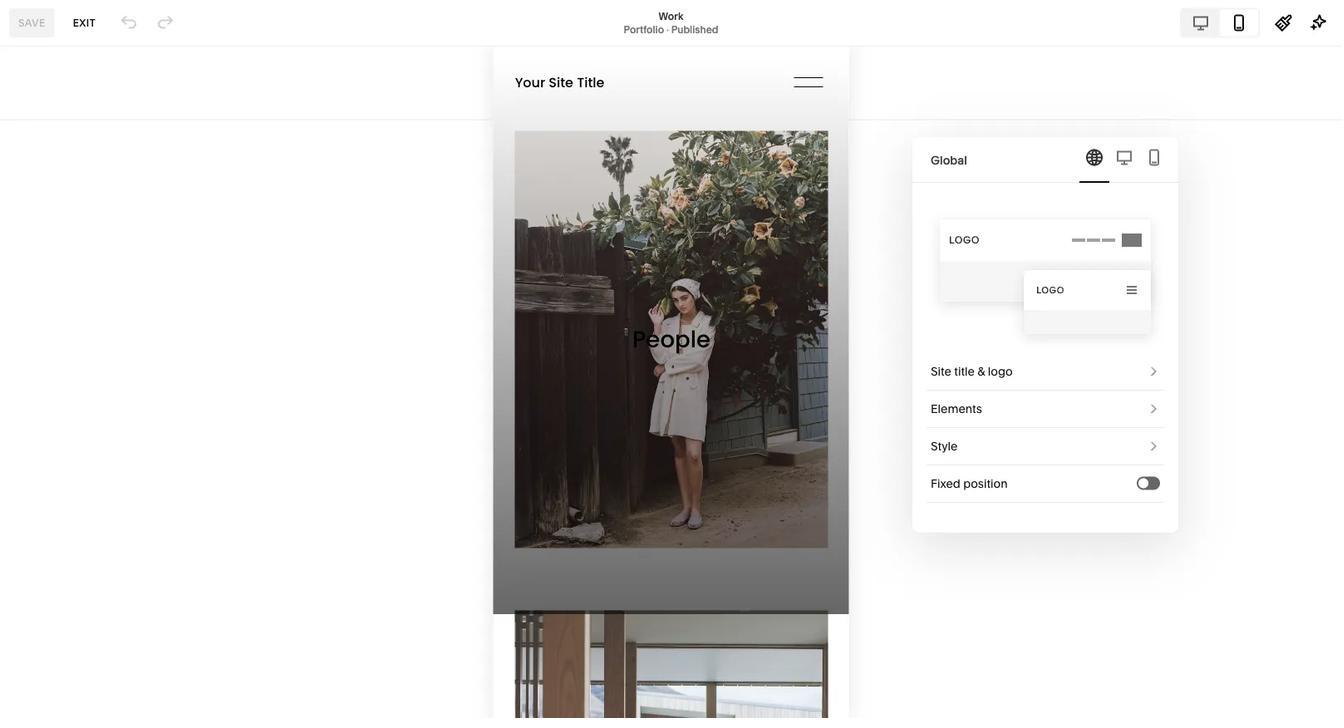 Task type: describe. For each thing, give the bounding box(es) containing it.
website link
[[27, 102, 185, 122]]

mobile image
[[1145, 148, 1165, 168]]

global
[[931, 153, 968, 167]]

published
[[672, 23, 719, 35]]

exit
[[73, 17, 96, 29]]

fixed
[[931, 477, 961, 491]]

save
[[18, 17, 45, 29]]

Fixed position checkbox
[[1139, 479, 1149, 488]]

global image
[[1085, 148, 1105, 168]]

0 vertical spatial tab list
[[1182, 10, 1259, 36]]

save button
[[9, 8, 55, 38]]

portfolio
[[624, 23, 664, 35]]

fixed position
[[931, 477, 1008, 491]]

work
[[659, 10, 684, 22]]



Task type: vqa. For each thing, say whether or not it's contained in the screenshot.
Out
no



Task type: locate. For each thing, give the bounding box(es) containing it.
site title & logo
[[931, 365, 1013, 379]]

elements
[[931, 402, 983, 416]]

exit button
[[64, 8, 105, 38]]

website
[[27, 103, 79, 119]]

style
[[931, 439, 958, 454]]

work portfolio · published
[[624, 10, 719, 35]]

position
[[964, 477, 1008, 491]]

desktop image
[[1115, 148, 1135, 168]]

0 horizontal spatial tab list
[[1080, 137, 1170, 183]]

&
[[978, 365, 986, 379]]

1 horizontal spatial tab list
[[1182, 10, 1259, 36]]

global button
[[913, 137, 1179, 183]]

logo
[[988, 365, 1013, 379]]

1 vertical spatial tab list
[[1080, 137, 1170, 183]]

·
[[667, 23, 669, 35]]

title
[[955, 365, 975, 379]]

site
[[931, 365, 952, 379]]

tab list
[[1182, 10, 1259, 36], [1080, 137, 1170, 183]]



